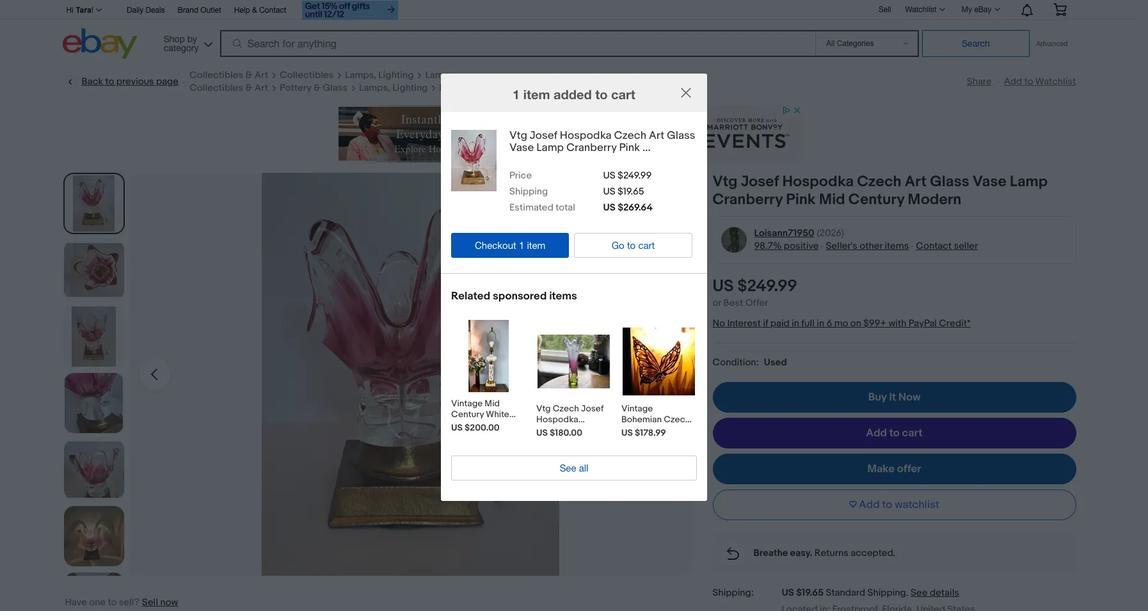 Task type: locate. For each thing, give the bounding box(es) containing it.
1 horizontal spatial vtg
[[536, 404, 551, 415]]

shipping right standard
[[868, 587, 906, 599]]

mid up (2026)
[[819, 191, 845, 209]]

add down buy
[[866, 427, 887, 440]]

buy it now
[[868, 391, 921, 404]]

to inside button
[[882, 499, 893, 511]]

0 vertical spatial cranberry
[[566, 142, 617, 155]]

items right sponsored
[[549, 290, 577, 303]]

0 horizontal spatial contact
[[259, 6, 287, 15]]

2 vertical spatial hospodka
[[536, 414, 579, 425]]

total
[[556, 202, 575, 214]]

0 horizontal spatial mid
[[485, 399, 500, 410]]

item left added
[[523, 87, 550, 102]]

lighting for collectibles
[[379, 69, 414, 81]]

vtg inside vtg josef hospodka czech art glass vase lamp cranberry pink mid century modern
[[713, 173, 738, 191]]

0 vertical spatial $249.99
[[618, 170, 652, 182]]

1 vertical spatial century
[[451, 409, 484, 420]]

collectibles for pottery & glass
[[189, 82, 243, 94]]

art inside vtg josef hospodka czech art glass vase lamp cranberry pink ...
[[649, 129, 665, 142]]

lamps, for collectibles
[[345, 69, 376, 81]]

art
[[255, 69, 268, 81], [255, 82, 268, 94], [649, 129, 665, 142], [905, 173, 927, 191], [583, 456, 595, 467]]

0 vertical spatial pink
[[619, 142, 640, 155]]

1 vertical spatial shipping
[[868, 587, 906, 599]]

see details link
[[911, 587, 960, 599]]

century
[[849, 191, 905, 209], [451, 409, 484, 420]]

cart
[[611, 87, 636, 102], [638, 240, 655, 251], [902, 427, 923, 440]]

1 vertical spatial vtg
[[713, 173, 738, 191]]

us $19.65
[[603, 186, 644, 198]]

0 vertical spatial century
[[849, 191, 905, 209]]

czech up us $249.99
[[614, 129, 647, 142]]

page
[[156, 76, 179, 88]]

offer
[[746, 297, 768, 309]]

vintage inside vintage mid century white porcelain & glass vase lamp with marble base,
[[451, 399, 483, 410]]

us $249.99 or best offer
[[713, 277, 798, 309]]

hospodka up (2026)
[[783, 173, 854, 191]]

item down estimated
[[527, 240, 546, 251]]

to
[[105, 76, 114, 88], [1025, 76, 1033, 88], [595, 87, 608, 102], [627, 240, 636, 251], [890, 427, 900, 440], [882, 499, 893, 511], [108, 597, 117, 609]]

0 horizontal spatial watchlist
[[905, 5, 937, 14]]

czech inside vtg josef hospodka czech art glass vase lamp cranberry pink ...
[[614, 129, 647, 142]]

pink for ...
[[619, 142, 640, 155]]

condition:
[[713, 357, 759, 369]]

vase inside vintage mid century white porcelain & glass vase lamp with marble base,
[[451, 430, 471, 441]]

to left watchlist
[[882, 499, 893, 511]]

$19.65
[[618, 186, 644, 198], [796, 587, 824, 599]]

watchlist inside "link"
[[905, 5, 937, 14]]

vintage up porcelain
[[451, 399, 483, 410]]

cranberry
[[566, 142, 617, 155], [713, 191, 783, 209], [536, 445, 577, 456]]

seller's
[[826, 240, 858, 252]]

1 vertical spatial $249.99
[[738, 277, 798, 296]]

vtg inside vtg josef hospodka czech art glass vase lamp cranberry pink ...
[[510, 129, 527, 142]]

shipping
[[510, 186, 548, 198], [868, 587, 906, 599]]

cart right added
[[611, 87, 636, 102]]

josef for vtg josef hospodka czech art glass vase lamp cranberry pink ...
[[530, 129, 557, 142]]

1 vertical spatial lamps
[[439, 82, 468, 94]]

None submit
[[922, 30, 1030, 57]]

1 left added
[[513, 87, 520, 102]]

to down buy it now link
[[890, 427, 900, 440]]

1 vertical spatial 1
[[519, 240, 524, 251]]

1 in from the left
[[792, 317, 800, 330]]

1 vertical spatial mid
[[485, 399, 500, 410]]

$249.99 inside the 1 item added to cart document
[[618, 170, 652, 182]]

1 vertical spatial josef
[[741, 173, 779, 191]]

0 vertical spatial see
[[560, 463, 576, 474]]

josef up $180.00
[[581, 404, 604, 415]]

2 horizontal spatial josef
[[741, 173, 779, 191]]

0 vertical spatial item
[[523, 87, 550, 102]]

0 vertical spatial mid
[[819, 191, 845, 209]]

to for back to previous page
[[105, 76, 114, 88]]

1 horizontal spatial josef
[[581, 404, 604, 415]]

0 horizontal spatial cart
[[611, 87, 636, 102]]

items for related sponsored items
[[549, 290, 577, 303]]

2 collectibles & art from the top
[[189, 82, 268, 94]]

vintage inside "vintage bohemian czech orange reverse painted  glass butterfly boudoir lamp"
[[622, 404, 653, 415]]

0 horizontal spatial pink
[[619, 142, 640, 155]]

1 vertical spatial cranberry
[[713, 191, 783, 209]]

0 horizontal spatial vintage
[[451, 399, 483, 410]]

0 vertical spatial contact
[[259, 6, 287, 15]]

positive
[[784, 240, 819, 252]]

1 horizontal spatial in
[[817, 317, 825, 330]]

0 vertical spatial lamps, lighting
[[345, 69, 414, 81]]

cranberry inside vtg josef hospodka czech art glass vase lamp cranberry pink ...
[[566, 142, 617, 155]]

banner
[[62, 0, 1076, 62]]

vtg for vtg josef hospodka czech art glass vase lamp cranberry pink ...
[[510, 129, 527, 142]]

0 vertical spatial watchlist
[[905, 5, 937, 14]]

vtg up the chribska
[[536, 404, 551, 415]]

0 vertical spatial collectibles & art
[[189, 69, 268, 81]]

1 vertical spatial items
[[549, 290, 577, 303]]

cranberry inside vtg josef hospodka czech art glass vase lamp cranberry pink mid century modern
[[713, 191, 783, 209]]

vtg inside 'vtg czech josef hospodka chribska glassworks cranberry sommerso art glass vase'
[[536, 404, 551, 415]]

1 horizontal spatial cart
[[638, 240, 655, 251]]

add right share at the right top of page
[[1004, 76, 1022, 88]]

1 vertical spatial pink
[[786, 191, 816, 209]]

2 horizontal spatial vtg
[[713, 173, 738, 191]]

in left full on the bottom right
[[792, 317, 800, 330]]

$249.99
[[618, 170, 652, 182], [738, 277, 798, 296]]

czech left modern
[[857, 173, 902, 191]]

it
[[889, 391, 896, 404]]

1 horizontal spatial items
[[885, 240, 909, 252]]

to right back
[[105, 76, 114, 88]]

add inside button
[[859, 499, 880, 511]]

picture 2 of 11 image
[[64, 240, 124, 300]]

lamp inside "vintage bohemian czech orange reverse painted  glass butterfly boudoir lamp"
[[622, 456, 644, 467]]

1 horizontal spatial century
[[849, 191, 905, 209]]

estimated
[[510, 202, 554, 214]]

mo
[[834, 317, 848, 330]]

glass inside vtg josef hospodka czech art glass vase lamp cranberry pink ...
[[667, 129, 695, 142]]

us inside us $249.99 or best offer
[[713, 277, 734, 296]]

bohemian
[[622, 414, 662, 425]]

0 vertical spatial lamps,
[[345, 69, 376, 81]]

us for us $180.00
[[536, 428, 548, 439]]

1 vertical spatial watchlist
[[1036, 76, 1076, 88]]

josef inside vtg josef hospodka czech art glass vase lamp cranberry pink mid century modern
[[741, 173, 779, 191]]

1
[[513, 87, 520, 102], [519, 240, 524, 251]]

2 vertical spatial josef
[[581, 404, 604, 415]]

lamp inside vtg josef hospodka czech art glass vase lamp cranberry pink ...
[[537, 142, 564, 155]]

banner containing sell
[[62, 0, 1076, 62]]

vtg josef hospodka czech art glass vase lamp cranberry pink mid century modern
[[713, 173, 1048, 209]]

2 in from the left
[[817, 317, 825, 330]]

collectibles & art link
[[189, 69, 268, 82], [189, 82, 268, 95]]

2 horizontal spatial cart
[[902, 427, 923, 440]]

collectibles
[[189, 69, 243, 81], [280, 69, 334, 81], [189, 82, 243, 94]]

0 horizontal spatial shipping
[[510, 186, 548, 198]]

glass
[[323, 82, 348, 94], [667, 129, 695, 142], [930, 173, 970, 191], [500, 419, 523, 430], [654, 435, 677, 446], [536, 466, 560, 477]]

vtg for vtg czech josef hospodka chribska glassworks cranberry sommerso art glass vase
[[536, 404, 551, 415]]

watchlist
[[905, 5, 937, 14], [1036, 76, 1076, 88]]

$19.65 up "us $269.64"
[[618, 186, 644, 198]]

credit*
[[939, 317, 971, 330]]

1 collectibles & art from the top
[[189, 69, 268, 81]]

lamps link
[[425, 69, 454, 82], [439, 82, 468, 95]]

0 vertical spatial 1
[[513, 87, 520, 102]]

$19.65 inside the 1 item added to cart document
[[618, 186, 644, 198]]

2 vertical spatial vtg
[[536, 404, 551, 415]]

1 horizontal spatial sell
[[879, 5, 891, 14]]

contact right the help
[[259, 6, 287, 15]]

$19.65 for us $19.65
[[618, 186, 644, 198]]

share button
[[967, 76, 992, 88]]

$249.99 up us $19.65
[[618, 170, 652, 182]]

hospodka up us $180.00
[[536, 414, 579, 425]]

us up us $19.65
[[603, 170, 616, 182]]

see left all
[[560, 463, 576, 474]]

$200.00
[[465, 423, 500, 434]]

pink up the loisann71950 (2026)
[[786, 191, 816, 209]]

loisann71950 (2026)
[[754, 227, 844, 239]]

2 collectibles & art link from the top
[[189, 82, 268, 95]]

1 vertical spatial lighting
[[393, 82, 428, 94]]

1 horizontal spatial contact
[[916, 240, 952, 252]]

1 vertical spatial contact
[[916, 240, 952, 252]]

see
[[560, 463, 576, 474], [911, 587, 928, 599]]

1 vertical spatial cart
[[638, 240, 655, 251]]

us for us $249.99
[[603, 170, 616, 182]]

czech up the chribska
[[553, 404, 579, 415]]

1 vertical spatial lamps, lighting
[[359, 82, 428, 94]]

item
[[523, 87, 550, 102], [527, 240, 546, 251]]

add down make
[[859, 499, 880, 511]]

white
[[486, 409, 509, 420]]

hospodka inside 'vtg czech josef hospodka chribska glassworks cranberry sommerso art glass vase'
[[536, 414, 579, 425]]

$19.65 left standard
[[796, 587, 824, 599]]

1 collectibles & art link from the top
[[189, 69, 268, 82]]

us $269.64
[[603, 202, 653, 214]]

vtg up loisann71950 icon
[[713, 173, 738, 191]]

vase inside 'vtg czech josef hospodka chribska glassworks cranberry sommerso art glass vase'
[[561, 466, 581, 477]]

lamps, lighting link for pottery & glass
[[359, 82, 428, 95]]

sell
[[879, 5, 891, 14], [142, 597, 158, 609]]

1 horizontal spatial vintage
[[622, 404, 653, 415]]

watchlist right sell link
[[905, 5, 937, 14]]

checkout
[[475, 240, 516, 251]]

hospodka down the 1 item added to cart
[[560, 129, 612, 142]]

0 horizontal spatial items
[[549, 290, 577, 303]]

to for go to cart
[[627, 240, 636, 251]]

1 vertical spatial add
[[866, 427, 887, 440]]

josef
[[530, 129, 557, 142], [741, 173, 779, 191], [581, 404, 604, 415]]

$178.99
[[635, 428, 666, 439]]

items
[[885, 240, 909, 252], [549, 290, 577, 303]]

2 vertical spatial add
[[859, 499, 880, 511]]

us down us $249.99
[[603, 186, 616, 198]]

us for us $249.99 or best offer
[[713, 277, 734, 296]]

us
[[603, 170, 616, 182], [603, 186, 616, 198], [603, 202, 616, 214], [713, 277, 734, 296], [451, 423, 463, 434], [536, 428, 548, 439], [622, 428, 633, 439], [782, 587, 794, 599]]

contact
[[259, 6, 287, 15], [916, 240, 952, 252]]

to for add to watchlist
[[882, 499, 893, 511]]

contact left seller at the right of the page
[[916, 240, 952, 252]]

...
[[643, 142, 651, 155]]

1 vertical spatial item
[[527, 240, 546, 251]]

hospodka inside vtg josef hospodka czech art glass vase lamp cranberry pink ...
[[560, 129, 612, 142]]

1 vertical spatial $19.65
[[796, 587, 824, 599]]

us $178.99
[[622, 428, 666, 439]]

0 vertical spatial $19.65
[[618, 186, 644, 198]]

sell?
[[119, 597, 139, 609]]

0 vertical spatial lamps
[[425, 69, 454, 81]]

us up 'or'
[[713, 277, 734, 296]]

1 vertical spatial collectibles & art
[[189, 82, 268, 94]]

vintage
[[451, 399, 483, 410], [622, 404, 653, 415]]

0 horizontal spatial century
[[451, 409, 484, 420]]

sell left now
[[142, 597, 158, 609]]

cranberry for mid
[[713, 191, 783, 209]]

glassworks
[[536, 435, 583, 446]]

one
[[89, 597, 106, 609]]

century up us $200.00 in the left of the page
[[451, 409, 484, 420]]

0 vertical spatial vtg
[[510, 129, 527, 142]]

us left $180.00
[[536, 428, 548, 439]]

century up other
[[849, 191, 905, 209]]

vtg up price
[[510, 129, 527, 142]]

to down advanced link
[[1025, 76, 1033, 88]]

cranberry down us $180.00
[[536, 445, 577, 456]]

1 vertical spatial hospodka
[[783, 173, 854, 191]]

$249.99 up the offer
[[738, 277, 798, 296]]

mid up "$200.00" on the left of the page
[[485, 399, 500, 410]]

&
[[252, 6, 257, 15], [245, 69, 252, 81], [245, 82, 252, 94], [314, 82, 321, 94], [491, 419, 498, 430]]

add to cart
[[866, 427, 923, 440]]

lamps, right 'pottery & glass'
[[359, 82, 390, 94]]

vintage for vintage bohemian czech orange reverse painted  glass butterfly boudoir lamp
[[622, 404, 653, 415]]

us down bohemian
[[622, 428, 633, 439]]

century inside vtg josef hospodka czech art glass vase lamp cranberry pink mid century modern
[[849, 191, 905, 209]]

1 horizontal spatial watchlist
[[1036, 76, 1076, 88]]

items inside the 1 item added to cart document
[[549, 290, 577, 303]]

0 vertical spatial sell
[[879, 5, 891, 14]]

us $249.99
[[603, 170, 652, 182]]

czech inside 'vtg czech josef hospodka chribska glassworks cranberry sommerso art glass vase'
[[553, 404, 579, 415]]

collectibles & art
[[189, 69, 268, 81], [189, 82, 268, 94]]

items right other
[[885, 240, 909, 252]]

98.7%
[[754, 240, 782, 252]]

cranberry up us $249.99
[[566, 142, 617, 155]]

collectibles & art for collectibles
[[189, 69, 268, 81]]

1 vertical spatial lamps,
[[359, 82, 390, 94]]

hospodka inside vtg josef hospodka czech art glass vase lamp cranberry pink mid century modern
[[783, 173, 854, 191]]

lamps,
[[345, 69, 376, 81], [359, 82, 390, 94]]

lamps link for pottery & glass
[[439, 82, 468, 95]]

pink left ...
[[619, 142, 640, 155]]

hospodka
[[560, 129, 612, 142], [783, 173, 854, 191], [536, 414, 579, 425]]

josef inside vtg josef hospodka czech art glass vase lamp cranberry pink ...
[[530, 129, 557, 142]]

0 horizontal spatial see
[[560, 463, 576, 474]]

contact inside account navigation
[[259, 6, 287, 15]]

0 horizontal spatial in
[[792, 317, 800, 330]]

collectibles & art link for pottery & glass
[[189, 82, 268, 95]]

boudoir
[[658, 445, 690, 456]]

vintage up orange
[[622, 404, 653, 415]]

now
[[899, 391, 921, 404]]

0 horizontal spatial vtg
[[510, 129, 527, 142]]

shipping inside the 1 item added to cart document
[[510, 186, 548, 198]]

cart down now
[[902, 427, 923, 440]]

make offer
[[868, 463, 921, 476]]

1 horizontal spatial $19.65
[[796, 587, 824, 599]]

to for add to cart
[[890, 427, 900, 440]]

shipping:
[[713, 587, 754, 599]]

base,
[[481, 440, 503, 451]]

century inside vintage mid century white porcelain & glass vase lamp with marble base,
[[451, 409, 484, 420]]

cart right go
[[638, 240, 655, 251]]

estimated total
[[510, 202, 575, 214]]

to right go
[[627, 240, 636, 251]]

1 horizontal spatial mid
[[819, 191, 845, 209]]

pink inside vtg josef hospodka czech art glass vase lamp cranberry pink mid century modern
[[786, 191, 816, 209]]

cranberry up loisann71950 icon
[[713, 191, 783, 209]]

pink inside vtg josef hospodka czech art glass vase lamp cranberry pink ...
[[619, 142, 640, 155]]

sponsored
[[493, 290, 547, 303]]

0 vertical spatial add
[[1004, 76, 1022, 88]]

1 vertical spatial see
[[911, 587, 928, 599]]

0 vertical spatial items
[[885, 240, 909, 252]]

us up "marble"
[[451, 423, 463, 434]]

1 vertical spatial sell
[[142, 597, 158, 609]]

lamps for pottery & glass
[[439, 82, 468, 94]]

added
[[554, 87, 592, 102]]

in left 6
[[817, 317, 825, 330]]

to right one
[[108, 597, 117, 609]]

1 horizontal spatial shipping
[[868, 587, 906, 599]]

1 horizontal spatial pink
[[786, 191, 816, 209]]

us for us $178.99
[[622, 428, 633, 439]]

0 vertical spatial lighting
[[379, 69, 414, 81]]

lamps, up 'pottery & glass'
[[345, 69, 376, 81]]

us down us $19.65
[[603, 202, 616, 214]]

josef inside 'vtg czech josef hospodka chribska glassworks cranberry sommerso art glass vase'
[[581, 404, 604, 415]]

1 horizontal spatial $249.99
[[738, 277, 798, 296]]

0 horizontal spatial $249.99
[[618, 170, 652, 182]]

sell now link
[[142, 597, 178, 609]]

0 vertical spatial shipping
[[510, 186, 548, 198]]

1 right the checkout
[[519, 240, 524, 251]]

watchlist down "advanced"
[[1036, 76, 1076, 88]]

sell left watchlist "link"
[[879, 5, 891, 14]]

czech up $178.99
[[664, 414, 690, 425]]

related
[[451, 290, 490, 303]]

0 horizontal spatial josef
[[530, 129, 557, 142]]

vase inside vtg josef hospodka czech art glass vase lamp cranberry pink mid century modern
[[973, 173, 1007, 191]]

vase inside vtg josef hospodka czech art glass vase lamp cranberry pink ...
[[510, 142, 534, 155]]

0 vertical spatial josef
[[530, 129, 557, 142]]

2 vertical spatial cranberry
[[536, 445, 577, 456]]

see right .
[[911, 587, 928, 599]]

us down the easy.
[[782, 587, 794, 599]]

lamps, lighting for pottery & glass
[[359, 82, 428, 94]]

2 vertical spatial cart
[[902, 427, 923, 440]]

0 vertical spatial hospodka
[[560, 129, 612, 142]]

shipping up estimated
[[510, 186, 548, 198]]

contact seller link
[[916, 240, 978, 252]]

sommerso
[[536, 456, 581, 467]]

$249.99 inside us $249.99 or best offer
[[738, 277, 798, 296]]

josef up price
[[530, 129, 557, 142]]

go to cart link
[[574, 233, 692, 258]]

0 horizontal spatial sell
[[142, 597, 158, 609]]

lamps, lighting
[[345, 69, 414, 81], [359, 82, 428, 94]]

picture 3 of 11 image
[[64, 307, 124, 367]]

josef up loisann71950
[[741, 173, 779, 191]]

czech inside vtg josef hospodka czech art glass vase lamp cranberry pink mid century modern
[[857, 173, 902, 191]]

0 horizontal spatial $19.65
[[618, 186, 644, 198]]

buy
[[868, 391, 887, 404]]

collectibles & art for pottery & glass
[[189, 82, 268, 94]]



Task type: vqa. For each thing, say whether or not it's contained in the screenshot.
the bottom $19.65
yes



Task type: describe. For each thing, give the bounding box(es) containing it.
us for us $269.64
[[603, 202, 616, 214]]

lamps, lighting for collectibles
[[345, 69, 414, 81]]

sell inside account navigation
[[879, 5, 891, 14]]

checkout 1 item
[[475, 240, 546, 251]]

vtg josef hospodka czech art glass vase lamp cranberry pink mid century modern image
[[451, 130, 497, 192]]

us for us $19.65 standard shipping . see details
[[782, 587, 794, 599]]

to for add to watchlist
[[1025, 76, 1033, 88]]

$249.99 for us $249.99 or best offer
[[738, 277, 798, 296]]

full
[[802, 317, 815, 330]]

if
[[763, 317, 768, 330]]

account navigation
[[62, 0, 1076, 22]]

buy it now link
[[713, 382, 1076, 413]]

now
[[160, 597, 178, 609]]

paid
[[771, 317, 790, 330]]

add to watchlist
[[859, 499, 940, 511]]

accepted.
[[851, 547, 896, 559]]

best
[[724, 297, 743, 309]]

hospodka for mid
[[783, 173, 854, 191]]

0 vertical spatial cart
[[611, 87, 636, 102]]

brand outlet link
[[178, 4, 221, 18]]

paypal
[[909, 317, 937, 330]]

$19.65 for us $19.65 standard shipping . see details
[[796, 587, 824, 599]]

picture 5 of 11 image
[[64, 440, 124, 500]]

98.7% positive link
[[754, 240, 819, 252]]

reverse
[[654, 425, 687, 435]]

with
[[889, 317, 907, 330]]

daily deals link
[[127, 4, 165, 18]]

lamp inside vintage mid century white porcelain & glass vase lamp with marble base,
[[473, 430, 496, 441]]

vtg josef hospodka czech art glass vase lamp cranberry pink ...
[[510, 129, 695, 155]]

no
[[713, 317, 725, 330]]

have
[[65, 597, 87, 609]]

lamps, for pottery & glass
[[359, 82, 390, 94]]

sell link
[[873, 5, 897, 14]]

$180.00
[[550, 428, 583, 439]]

no interest if paid in full in 6 mo on $99+ with paypal credit*
[[713, 317, 971, 330]]

add for add to watchlist
[[859, 499, 880, 511]]

standard
[[826, 587, 866, 599]]

1 item added to cart
[[513, 87, 636, 102]]

deals
[[146, 6, 165, 15]]

collectibles link
[[280, 69, 334, 82]]

collectibles for collectibles
[[189, 69, 243, 81]]

on
[[851, 317, 862, 330]]

pottery & glass
[[280, 82, 348, 94]]

watchlist link
[[898, 2, 951, 17]]

pottery
[[280, 82, 311, 94]]

vintage mid century white porcelain & glass vase lamp with marble base,
[[451, 399, 523, 451]]

returns
[[815, 547, 849, 559]]

porcelain
[[451, 419, 489, 430]]

(2026)
[[817, 227, 844, 239]]

butterfly
[[622, 445, 656, 456]]

josef for vtg josef hospodka czech art glass vase lamp cranberry pink mid century modern
[[741, 173, 779, 191]]

advertisement region
[[336, 105, 802, 163]]

lamps link for collectibles
[[425, 69, 454, 82]]

pottery & glass link
[[280, 82, 348, 95]]

or
[[713, 297, 721, 309]]

loisann71950 image
[[721, 227, 747, 253]]

mid inside vintage mid century white porcelain & glass vase lamp with marble base,
[[485, 399, 500, 410]]

related sponsored items
[[451, 290, 577, 303]]

daily
[[127, 6, 144, 15]]

98.7% positive
[[754, 240, 819, 252]]

with
[[498, 430, 516, 441]]

chribska
[[536, 425, 573, 435]]

interest
[[727, 317, 761, 330]]

my
[[962, 5, 972, 14]]

loisann71950
[[754, 227, 815, 239]]

my ebay
[[962, 5, 992, 14]]

cart for go
[[638, 240, 655, 251]]

add to watchlist link
[[1004, 76, 1076, 88]]

us for us $19.65
[[603, 186, 616, 198]]

share
[[967, 76, 992, 88]]

seller's other items link
[[826, 240, 909, 252]]

breathe easy. returns accepted.
[[754, 547, 896, 559]]

us for us $200.00
[[451, 423, 463, 434]]

hospodka for ...
[[560, 129, 612, 142]]

advanced
[[1036, 40, 1068, 47]]

cranberry inside 'vtg czech josef hospodka chribska glassworks cranberry sommerso art glass vase'
[[536, 445, 577, 456]]

go
[[612, 240, 625, 251]]

cranberry for ...
[[566, 142, 617, 155]]

lamp inside vtg josef hospodka czech art glass vase lamp cranberry pink mid century modern
[[1010, 173, 1048, 191]]

back
[[82, 76, 103, 88]]

vtg josef hospodka czech art glass vase lamp cranberry pink mid century modern - picture 1 of 11 image
[[129, 173, 692, 576]]

1 item added to cart dialog
[[0, 0, 1148, 611]]

glass inside 'vtg czech josef hospodka chribska glassworks cranberry sommerso art glass vase'
[[536, 466, 560, 477]]

cart for add
[[902, 427, 923, 440]]

.
[[906, 587, 909, 599]]

us $200.00
[[451, 423, 500, 434]]

add for add to cart
[[866, 427, 887, 440]]

add to watchlist
[[1004, 76, 1076, 88]]

details
[[930, 587, 960, 599]]

glass inside vintage mid century white porcelain & glass vase lamp with marble base,
[[500, 419, 523, 430]]

ebay
[[974, 5, 992, 14]]

1 item added to cart document
[[441, 74, 707, 501]]

glass inside "vintage bohemian czech orange reverse painted  glass butterfly boudoir lamp"
[[654, 435, 677, 446]]

seller
[[954, 240, 978, 252]]

lamps, lighting link for collectibles
[[345, 69, 414, 82]]

orange
[[622, 425, 652, 435]]

art inside 'vtg czech josef hospodka chribska glassworks cranberry sommerso art glass vase'
[[583, 456, 595, 467]]

to right added
[[595, 87, 608, 102]]

czech inside "vintage bohemian czech orange reverse painted  glass butterfly boudoir lamp"
[[664, 414, 690, 425]]

lamps for collectibles
[[425, 69, 454, 81]]

checkout 1 item link
[[451, 233, 569, 258]]

picture 4 of 11 image
[[64, 373, 124, 433]]

back to previous page
[[82, 76, 179, 88]]

advanced link
[[1030, 31, 1074, 56]]

art inside vtg josef hospodka czech art glass vase lamp cranberry pink mid century modern
[[905, 173, 927, 191]]

us $19.65 standard shipping . see details
[[782, 587, 960, 599]]

add for add to watchlist
[[1004, 76, 1022, 88]]

pink for mid
[[786, 191, 816, 209]]

no interest if paid in full in 6 mo on $99+ with paypal credit* link
[[713, 317, 971, 330]]

collectibles & art link for collectibles
[[189, 69, 268, 82]]

vintage bohemian czech orange reverse painted  glass butterfly boudoir lamp
[[622, 404, 690, 467]]

my ebay link
[[955, 2, 1006, 17]]

with details__icon image
[[727, 547, 739, 560]]

& inside vintage mid century white porcelain & glass vase lamp with marble base,
[[491, 419, 498, 430]]

your shopping cart image
[[1053, 3, 1067, 16]]

see inside the 1 item added to cart document
[[560, 463, 576, 474]]

help
[[234, 6, 250, 15]]

& inside account navigation
[[252, 6, 257, 15]]

other
[[860, 240, 883, 252]]

offer
[[897, 463, 921, 476]]

none submit inside "banner"
[[922, 30, 1030, 57]]

painted
[[622, 435, 652, 446]]

picture 1 of 11 image
[[64, 174, 123, 233]]

items for seller's other items
[[885, 240, 909, 252]]

outlet
[[201, 6, 221, 15]]

mid inside vtg josef hospodka czech art glass vase lamp cranberry pink mid century modern
[[819, 191, 845, 209]]

daily deals
[[127, 6, 165, 15]]

lighting for pottery & glass
[[393, 82, 428, 94]]

picture 6 of 11 image
[[64, 506, 124, 567]]

glass inside vtg josef hospodka czech art glass vase lamp cranberry pink mid century modern
[[930, 173, 970, 191]]

$249.99 for us $249.99
[[618, 170, 652, 182]]

add to watchlist button
[[713, 490, 1076, 520]]

add to cart link
[[713, 418, 1076, 449]]

brand
[[178, 6, 198, 15]]

get an extra 15% off image
[[302, 1, 398, 20]]

$269.64
[[618, 202, 653, 214]]

contact seller
[[916, 240, 978, 252]]

$99+
[[864, 317, 887, 330]]

help & contact link
[[234, 4, 287, 18]]

all
[[579, 463, 588, 474]]

vtg for vtg josef hospodka czech art glass vase lamp cranberry pink mid century modern
[[713, 173, 738, 191]]

make offer link
[[713, 454, 1076, 485]]

1 horizontal spatial see
[[911, 587, 928, 599]]

see all link
[[451, 456, 697, 481]]

vintage for vintage mid century white porcelain & glass vase lamp with marble base,
[[451, 399, 483, 410]]



